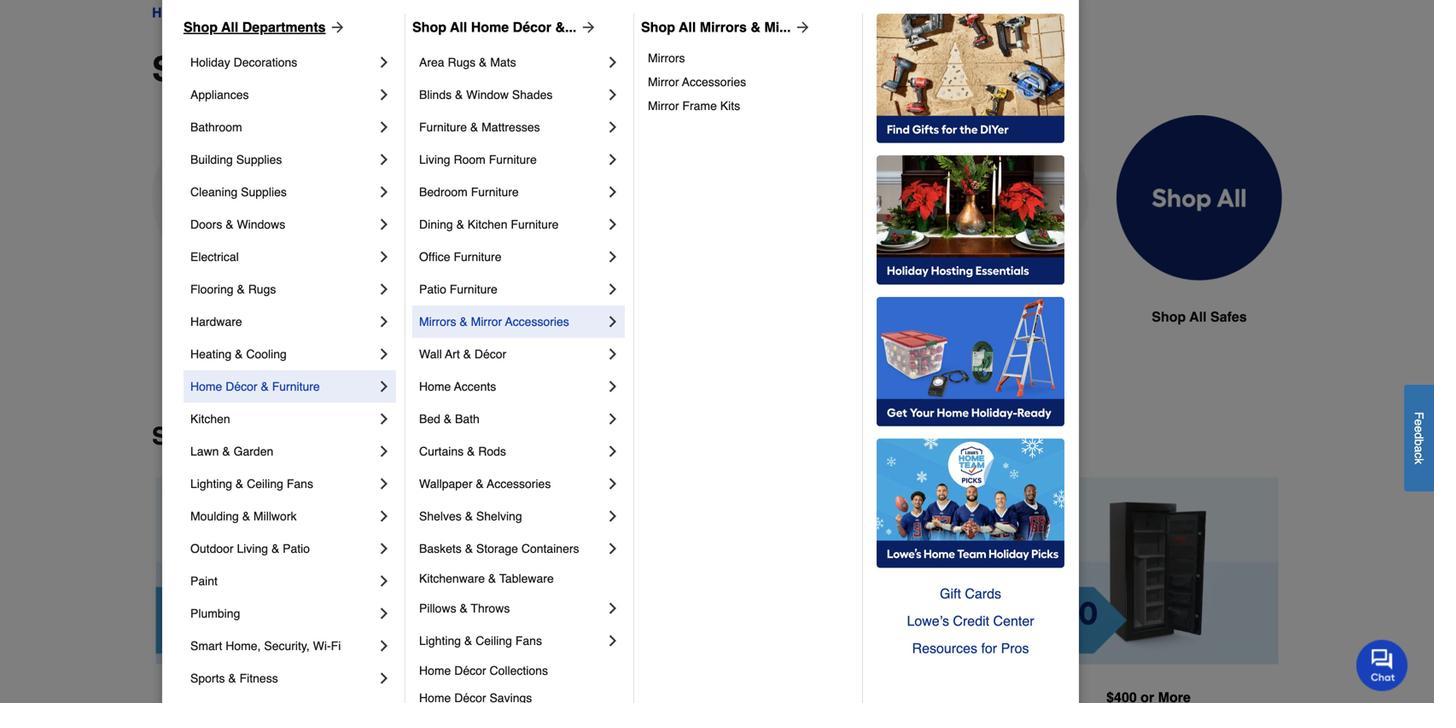 Task type: locate. For each thing, give the bounding box(es) containing it.
mirror up mirror frame kits
[[648, 75, 680, 89]]

chevron right image for furniture & mattresses
[[605, 119, 622, 136]]

chevron right image for building supplies
[[376, 151, 393, 168]]

lighting & ceiling fans link up millwork
[[190, 468, 376, 501]]

home for home accents
[[419, 380, 451, 394]]

mirror
[[648, 75, 680, 89], [648, 99, 680, 113], [471, 315, 502, 329]]

dining
[[419, 218, 453, 231]]

0 vertical spatial lighting & ceiling fans link
[[190, 468, 376, 501]]

all
[[221, 19, 239, 35], [450, 19, 467, 35], [679, 19, 696, 35], [1190, 309, 1207, 325]]

& up "wall art & décor"
[[460, 315, 468, 329]]

pillows
[[419, 602, 457, 616]]

patio up the gun safes
[[419, 283, 447, 296]]

lighting down pillows
[[419, 635, 461, 648]]

shop up mirror accessories
[[641, 19, 676, 35]]

& left millwork
[[242, 510, 250, 524]]

1 horizontal spatial kitchen
[[468, 218, 508, 231]]

furniture up office furniture "link"
[[511, 218, 559, 231]]

holiday hosting essentials. image
[[877, 155, 1065, 285]]

sports & fitness
[[190, 672, 278, 686]]

1 vertical spatial mirror
[[648, 99, 680, 113]]

tableware
[[500, 572, 554, 586]]

bath
[[455, 413, 480, 426]]

1 horizontal spatial patio
[[419, 283, 447, 296]]

chevron right image for smart home, security, wi-fi
[[376, 638, 393, 655]]

rugs down electrical link
[[248, 283, 276, 296]]

area rugs & mats
[[419, 56, 516, 69]]

$200 to $400. image
[[731, 478, 992, 666]]

&...
[[556, 19, 577, 35]]

chevron right image for 'area rugs & mats' 'link' on the left top of page
[[605, 54, 622, 71]]

fans down lawn & garden link
[[287, 477, 313, 491]]

bed
[[419, 413, 441, 426]]

all for safes
[[1190, 309, 1207, 325]]

ceiling up millwork
[[247, 477, 284, 491]]

0 horizontal spatial patio
[[283, 542, 310, 556]]

b
[[1413, 439, 1427, 446]]

1 vertical spatial hardware link
[[190, 306, 376, 338]]

rugs right area
[[448, 56, 476, 69]]

hardware
[[205, 5, 267, 20], [190, 315, 242, 329]]

arrow right image up mirrors link
[[791, 19, 812, 36]]

accessories down patio furniture 'link'
[[505, 315, 570, 329]]

curtains & rods link
[[419, 436, 605, 468]]

f e e d b a c k button
[[1405, 385, 1435, 492]]

& up shelves & shelving
[[476, 477, 484, 491]]

1 vertical spatial kitchen
[[190, 413, 230, 426]]

1 horizontal spatial lighting
[[419, 635, 461, 648]]

0 horizontal spatial shop
[[152, 423, 212, 451]]

sports
[[190, 672, 225, 686]]

lawn & garden link
[[190, 436, 376, 468]]

2 horizontal spatial shop
[[641, 19, 676, 35]]

ceiling
[[247, 477, 284, 491], [476, 635, 512, 648]]

chevron right image for appliances
[[376, 86, 393, 103]]

kitchen down bedroom furniture
[[468, 218, 508, 231]]

& right blinds
[[455, 88, 463, 102]]

1 vertical spatial hardware
[[190, 315, 242, 329]]

0 vertical spatial lighting & ceiling fans
[[190, 477, 313, 491]]

0 vertical spatial rugs
[[448, 56, 476, 69]]

arrow right image inside shop all mirrors & mi... link
[[791, 19, 812, 36]]

0 vertical spatial patio
[[419, 283, 447, 296]]

a
[[1413, 446, 1427, 453]]

ceiling up home décor collections
[[476, 635, 512, 648]]

pillows & throws
[[419, 602, 510, 616]]

& down "pillows & throws"
[[465, 635, 473, 648]]

& right dining
[[457, 218, 465, 231]]

2 e from the top
[[1413, 426, 1427, 433]]

0 vertical spatial mirror
[[648, 75, 680, 89]]

lighting & ceiling fans link up collections
[[419, 625, 605, 658]]

1 horizontal spatial mirrors
[[648, 51, 686, 65]]

chevron right image for the paint 'link' at the bottom of page
[[376, 573, 393, 590]]

1 horizontal spatial shop
[[413, 19, 447, 35]]

mirrors up mirrors link
[[700, 19, 747, 35]]

building
[[190, 153, 233, 167]]

living room furniture link
[[419, 143, 605, 176]]

area rugs & mats link
[[419, 46, 605, 79]]

chevron right image for electrical link
[[376, 249, 393, 266]]

2 shop from the left
[[413, 19, 447, 35]]

hardware for hardware link to the bottom
[[190, 315, 242, 329]]

shop up holiday
[[184, 19, 218, 35]]

blinds
[[419, 88, 452, 102]]

arrow right image
[[326, 19, 346, 36]]

shelves & shelving
[[419, 510, 522, 524]]

e up b
[[1413, 426, 1427, 433]]

kitchenware & tableware
[[419, 572, 554, 586]]

0 vertical spatial fans
[[287, 477, 313, 491]]

furniture down heating & cooling 'link'
[[272, 380, 320, 394]]

heating & cooling
[[190, 348, 287, 361]]

for
[[982, 641, 998, 657]]

file safes
[[975, 309, 1039, 325]]

windows
[[237, 218, 286, 231]]

kitchen
[[468, 218, 508, 231], [190, 413, 230, 426]]

2 vertical spatial accessories
[[487, 477, 551, 491]]

1 vertical spatial mirrors
[[648, 51, 686, 65]]

home décor collections link
[[419, 658, 622, 685]]

curtains & rods
[[419, 445, 506, 459]]

wallpaper & accessories link
[[419, 468, 605, 501]]

furniture & mattresses link
[[419, 111, 605, 143]]

décor
[[513, 19, 552, 35], [475, 348, 507, 361], [226, 380, 258, 394], [455, 665, 487, 678]]

a black sentrysafe fireproof safe. image
[[152, 115, 318, 280]]

shop for shop safes by price
[[152, 423, 212, 451]]

kitchen up lawn
[[190, 413, 230, 426]]

1 vertical spatial lighting & ceiling fans link
[[419, 625, 605, 658]]

0 vertical spatial hardware
[[205, 5, 267, 20]]

1 vertical spatial living
[[237, 542, 268, 556]]

blinds & window shades link
[[419, 79, 605, 111]]

living up bedroom
[[419, 153, 451, 167]]

1 vertical spatial shop
[[152, 423, 212, 451]]

accessories down curtains & rods link
[[487, 477, 551, 491]]

0 vertical spatial shop
[[1153, 309, 1187, 325]]

$400 or more. image
[[1019, 478, 1280, 665]]

& left mats
[[479, 56, 487, 69]]

hardware link up holiday decorations
[[205, 3, 267, 23]]

c
[[1413, 453, 1427, 459]]

chevron right image for outdoor living & patio
[[376, 541, 393, 558]]

0 horizontal spatial fans
[[287, 477, 313, 491]]

3 shop from the left
[[641, 19, 676, 35]]

heating
[[190, 348, 232, 361]]

1 vertical spatial accessories
[[505, 315, 570, 329]]

millwork
[[254, 510, 297, 524]]

chevron right image for patio furniture 'link'
[[605, 281, 622, 298]]

1 arrow right image from the left
[[577, 19, 597, 36]]

lawn & garden
[[190, 445, 274, 459]]

chevron right image for lawn & garden link
[[376, 443, 393, 460]]

home safes link
[[538, 115, 704, 369]]

1 vertical spatial lighting & ceiling fans
[[419, 635, 542, 648]]

bed & bath
[[419, 413, 480, 426]]

mirror left frame
[[648, 99, 680, 113]]

lighting & ceiling fans down garden
[[190, 477, 313, 491]]

shop for shop all home décor &...
[[413, 19, 447, 35]]

1 e from the top
[[1413, 419, 1427, 426]]

1 horizontal spatial arrow right image
[[791, 19, 812, 36]]

shop all home décor &...
[[413, 19, 577, 35]]

a tall black sports afield gun safe. image
[[345, 115, 511, 281]]

living down moulding & millwork
[[237, 542, 268, 556]]

supplies up cleaning supplies
[[236, 153, 282, 167]]

mirrors
[[700, 19, 747, 35], [648, 51, 686, 65], [419, 315, 457, 329]]

& left mi...
[[751, 19, 761, 35]]

shop all. image
[[1117, 115, 1283, 282]]

find gifts for the diyer. image
[[877, 14, 1065, 143]]

building supplies link
[[190, 143, 376, 176]]

1 horizontal spatial shop
[[1153, 309, 1187, 325]]

décor left collections
[[455, 665, 487, 678]]

mirror up "wall art & décor"
[[471, 315, 502, 329]]

patio inside 'link'
[[419, 283, 447, 296]]

cleaning supplies
[[190, 185, 287, 199]]

lighting & ceiling fans link
[[190, 468, 376, 501], [419, 625, 605, 658]]

hardware down "flooring"
[[190, 315, 242, 329]]

security,
[[264, 640, 310, 653]]

mirrors up wall
[[419, 315, 457, 329]]

fans up the home décor collections link
[[516, 635, 542, 648]]

plumbing
[[190, 607, 240, 621]]

furniture down dining & kitchen furniture
[[454, 250, 502, 264]]

arrow right image
[[577, 19, 597, 36], [791, 19, 812, 36]]

1 horizontal spatial rugs
[[448, 56, 476, 69]]

& right art
[[463, 348, 471, 361]]

all for home
[[450, 19, 467, 35]]

chevron right image for living room furniture link
[[605, 151, 622, 168]]

hardware link up cooling
[[190, 306, 376, 338]]

chevron right image for wallpaper & accessories link
[[605, 476, 622, 493]]

departments
[[242, 19, 326, 35]]

accessories up frame
[[683, 75, 747, 89]]

fans
[[287, 477, 313, 491], [516, 635, 542, 648]]

2 vertical spatial mirrors
[[419, 315, 457, 329]]

0 vertical spatial living
[[419, 153, 451, 167]]

home décor & furniture link
[[190, 371, 376, 403]]

electrical link
[[190, 241, 376, 273]]

1 vertical spatial patio
[[283, 542, 310, 556]]

0 horizontal spatial kitchen
[[190, 413, 230, 426]]

chevron right image
[[376, 54, 393, 71], [605, 54, 622, 71], [376, 119, 393, 136], [605, 151, 622, 168], [376, 184, 393, 201], [605, 184, 622, 201], [376, 249, 393, 266], [605, 249, 622, 266], [605, 281, 622, 298], [376, 346, 393, 363], [376, 411, 393, 428], [376, 443, 393, 460], [605, 443, 622, 460], [376, 476, 393, 493], [605, 476, 622, 493], [376, 508, 393, 525], [605, 541, 622, 558], [376, 573, 393, 590], [605, 600, 622, 618], [605, 633, 622, 650]]

supplies up windows
[[241, 185, 287, 199]]

baskets & storage containers link
[[419, 533, 605, 565]]

shop up area
[[413, 19, 447, 35]]

doors & windows
[[190, 218, 286, 231]]

safes inside gun safes link
[[425, 309, 462, 325]]

arrow right image up 'area rugs & mats' 'link' on the left top of page
[[577, 19, 597, 36]]

cooling
[[246, 348, 287, 361]]

office furniture link
[[419, 241, 605, 273]]

1 shop from the left
[[184, 19, 218, 35]]

1 horizontal spatial lighting & ceiling fans
[[419, 635, 542, 648]]

e up d
[[1413, 419, 1427, 426]]

lighting & ceiling fans up home décor collections
[[419, 635, 542, 648]]

shop for shop all departments
[[184, 19, 218, 35]]

arrow right image inside shop all home décor &... link
[[577, 19, 597, 36]]

patio furniture
[[419, 283, 498, 296]]

electrical
[[190, 250, 239, 264]]

chevron right image for blinds & window shades
[[605, 86, 622, 103]]

living room furniture
[[419, 153, 537, 167]]

lighting up moulding on the bottom left
[[190, 477, 232, 491]]

patio down moulding & millwork link
[[283, 542, 310, 556]]

mirror accessories link
[[648, 70, 851, 94]]

shop
[[1153, 309, 1187, 325], [152, 423, 212, 451]]

0 vertical spatial lighting
[[190, 477, 232, 491]]

0 horizontal spatial lighting & ceiling fans link
[[190, 468, 376, 501]]

1 vertical spatial fans
[[516, 635, 542, 648]]

shop all safes link
[[1117, 115, 1283, 369]]

chevron right image
[[376, 86, 393, 103], [605, 86, 622, 103], [605, 119, 622, 136], [376, 151, 393, 168], [376, 216, 393, 233], [605, 216, 622, 233], [376, 281, 393, 298], [376, 313, 393, 331], [605, 313, 622, 331], [605, 346, 622, 363], [376, 378, 393, 395], [605, 378, 622, 395], [605, 411, 622, 428], [605, 508, 622, 525], [376, 541, 393, 558], [376, 606, 393, 623], [376, 638, 393, 655], [376, 671, 393, 688]]

0 horizontal spatial mirrors
[[419, 315, 457, 329]]

fireproof safes link
[[152, 115, 318, 369]]

mirrors link
[[648, 46, 851, 70]]

accessories
[[683, 75, 747, 89], [505, 315, 570, 329], [487, 477, 551, 491]]

shop all home décor &... link
[[413, 17, 597, 38]]

décor down mirrors & mirror accessories
[[475, 348, 507, 361]]

chevron right image for bathroom link
[[376, 119, 393, 136]]

furniture down furniture & mattresses link
[[489, 153, 537, 167]]

get your home holiday-ready. image
[[877, 297, 1065, 427]]

0 horizontal spatial shop
[[184, 19, 218, 35]]

mirrors up mirror accessories
[[648, 51, 686, 65]]

0 vertical spatial supplies
[[236, 153, 282, 167]]

chevron right image for home accents
[[605, 378, 622, 395]]

0 horizontal spatial arrow right image
[[577, 19, 597, 36]]

& left cooling
[[235, 348, 243, 361]]

doors
[[190, 218, 222, 231]]

cleaning supplies link
[[190, 176, 376, 208]]

credit
[[954, 614, 990, 630]]

chevron right image for mirrors & mirror accessories
[[605, 313, 622, 331]]

file safes link
[[924, 115, 1090, 369]]

arrow right image for shop all home décor &...
[[577, 19, 597, 36]]

& inside 'link'
[[235, 348, 243, 361]]

décor left &...
[[513, 19, 552, 35]]

hardware up holiday decorations
[[205, 5, 267, 20]]

holiday decorations
[[190, 56, 297, 69]]

k
[[1413, 459, 1427, 465]]

& right sports
[[228, 672, 236, 686]]

home inside "link"
[[419, 380, 451, 394]]

0 vertical spatial ceiling
[[247, 477, 284, 491]]

hardware inside hardware link
[[190, 315, 242, 329]]

chevron right image for shelves & shelving
[[605, 508, 622, 525]]

& down millwork
[[272, 542, 280, 556]]

0 horizontal spatial rugs
[[248, 283, 276, 296]]

wi-
[[313, 640, 331, 653]]

shop all departments
[[184, 19, 326, 35]]

smart
[[190, 640, 222, 653]]

pillows & throws link
[[419, 593, 605, 625]]

1 vertical spatial lighting
[[419, 635, 461, 648]]

1 vertical spatial supplies
[[241, 185, 287, 199]]

2 horizontal spatial mirrors
[[700, 19, 747, 35]]

chevron right image for office furniture "link"
[[605, 249, 622, 266]]

cleaning
[[190, 185, 238, 199]]

furniture up dining & kitchen furniture
[[471, 185, 519, 199]]

2 arrow right image from the left
[[791, 19, 812, 36]]

chevron right image for home décor & furniture
[[376, 378, 393, 395]]

furniture down office furniture at the left top of the page
[[450, 283, 498, 296]]

moulding & millwork
[[190, 510, 297, 524]]

home
[[152, 5, 190, 20], [471, 19, 509, 35], [582, 309, 620, 325], [190, 380, 222, 394], [419, 380, 451, 394], [419, 665, 451, 678]]

1 vertical spatial ceiling
[[476, 635, 512, 648]]

chevron right image for sports & fitness
[[376, 671, 393, 688]]



Task type: describe. For each thing, give the bounding box(es) containing it.
all for departments
[[221, 19, 239, 35]]

home safes
[[582, 309, 660, 325]]

garden
[[234, 445, 274, 459]]

& right the doors
[[226, 218, 234, 231]]

supplies for building supplies
[[236, 153, 282, 167]]

0 vertical spatial kitchen
[[468, 218, 508, 231]]

chevron right image for cleaning supplies link
[[376, 184, 393, 201]]

chevron right image for baskets & storage containers link
[[605, 541, 622, 558]]

home for home décor & furniture
[[190, 380, 222, 394]]

moulding & millwork link
[[190, 501, 376, 533]]

fitness
[[240, 672, 278, 686]]

bedroom furniture
[[419, 185, 519, 199]]

area
[[419, 56, 445, 69]]

décor down heating & cooling in the left of the page
[[226, 380, 258, 394]]

mirror frame kits link
[[648, 94, 851, 118]]

home for home safes
[[582, 309, 620, 325]]

home décor collections
[[419, 665, 548, 678]]

paint
[[190, 575, 218, 589]]

1 vertical spatial rugs
[[248, 283, 276, 296]]

holiday
[[190, 56, 230, 69]]

& right lawn
[[222, 445, 230, 459]]

1 horizontal spatial lighting & ceiling fans link
[[419, 625, 605, 658]]

& right shelves
[[465, 510, 473, 524]]

mirror for mirror frame kits
[[648, 99, 680, 113]]

chevron right image for flooring & rugs
[[376, 281, 393, 298]]

shop for shop all mirrors & mi...
[[641, 19, 676, 35]]

pros
[[1002, 641, 1030, 657]]

gun
[[394, 309, 421, 325]]

safes inside file safes link
[[1002, 309, 1039, 325]]

chevron right image for kitchen link
[[376, 411, 393, 428]]

lawn
[[190, 445, 219, 459]]

$100 to $200. image
[[443, 478, 704, 665]]

wall
[[419, 348, 442, 361]]

home for home
[[152, 5, 190, 20]]

& right bed
[[444, 413, 452, 426]]

chevron right image for bedroom furniture link
[[605, 184, 622, 201]]

shop all safes
[[1153, 309, 1248, 325]]

resources for pros link
[[877, 635, 1065, 663]]

wall art & décor
[[419, 348, 507, 361]]

office
[[419, 250, 451, 264]]

baskets
[[419, 542, 462, 556]]

chevron right image for hardware
[[376, 313, 393, 331]]

& up throws
[[489, 572, 497, 586]]

blinds & window shades
[[419, 88, 553, 102]]

plumbing link
[[190, 598, 376, 630]]

a black sentrysafe file safe with a key in the lock and the lid ajar. image
[[924, 115, 1090, 280]]

window
[[467, 88, 509, 102]]

mirrors for mirrors & mirror accessories
[[419, 315, 457, 329]]

fireproof
[[185, 309, 245, 325]]

flooring & rugs link
[[190, 273, 376, 306]]

furniture down blinds
[[419, 120, 467, 134]]

& down cooling
[[261, 380, 269, 394]]

chevron right image for pillows & throws link
[[605, 600, 622, 618]]

& right pillows
[[460, 602, 468, 616]]

arrow right image for shop all mirrors & mi...
[[791, 19, 812, 36]]

& up moulding & millwork
[[236, 477, 244, 491]]

kitchen link
[[190, 403, 376, 436]]

home for home décor collections
[[419, 665, 451, 678]]

building supplies
[[190, 153, 282, 167]]

mats
[[491, 56, 516, 69]]

hardware for topmost hardware link
[[205, 5, 267, 20]]

furniture inside 'link'
[[450, 283, 498, 296]]

1 horizontal spatial living
[[419, 153, 451, 167]]

shop safes by price
[[152, 423, 382, 451]]

containers
[[522, 542, 580, 556]]

0 horizontal spatial lighting & ceiling fans
[[190, 477, 313, 491]]

chevron right image for bed & bath
[[605, 411, 622, 428]]

chat invite button image
[[1357, 640, 1409, 692]]

file
[[975, 309, 999, 325]]

home,
[[226, 640, 261, 653]]

all for mirrors
[[679, 19, 696, 35]]

furniture inside "link"
[[454, 250, 502, 264]]

gift cards
[[940, 586, 1002, 602]]

0 vertical spatial accessories
[[683, 75, 747, 89]]

shelves & shelving link
[[419, 501, 605, 533]]

1 horizontal spatial fans
[[516, 635, 542, 648]]

chevron right image for wall art & décor
[[605, 346, 622, 363]]

room
[[454, 153, 486, 167]]

shop for shop all safes
[[1153, 309, 1187, 325]]

doors & windows link
[[190, 208, 376, 241]]

supplies for cleaning supplies
[[241, 185, 287, 199]]

chevron right image for curtains & rods link
[[605, 443, 622, 460]]

home accents
[[419, 380, 497, 394]]

chevron right image for moulding & millwork link
[[376, 508, 393, 525]]

safes inside home safes link
[[624, 309, 660, 325]]

f
[[1413, 412, 1427, 419]]

safes inside fireproof safes link
[[249, 309, 285, 325]]

resources
[[913, 641, 978, 657]]

a black honeywell chest safe with the top open. image
[[731, 115, 897, 281]]

d
[[1413, 433, 1427, 439]]

2 vertical spatial mirror
[[471, 315, 502, 329]]

kitchenware & tableware link
[[419, 565, 622, 593]]

safes inside shop all safes link
[[1211, 309, 1248, 325]]

furniture & mattresses
[[419, 120, 540, 134]]

bed & bath link
[[419, 403, 605, 436]]

gun safes
[[394, 309, 462, 325]]

mirrors & mirror accessories link
[[419, 306, 605, 338]]

heating & cooling link
[[190, 338, 376, 371]]

storage
[[477, 542, 518, 556]]

mirror for mirror accessories
[[648, 75, 680, 89]]

mirrors & mirror accessories
[[419, 315, 570, 329]]

center
[[994, 614, 1035, 630]]

holiday decorations link
[[190, 46, 376, 79]]

a black sentrysafe home safe with the door ajar. image
[[538, 115, 704, 280]]

mirrors for mirrors
[[648, 51, 686, 65]]

& up the 'living room furniture'
[[471, 120, 479, 134]]

& inside 'link'
[[479, 56, 487, 69]]

chevron right image for dining & kitchen furniture
[[605, 216, 622, 233]]

1 horizontal spatial ceiling
[[476, 635, 512, 648]]

appliances link
[[190, 79, 376, 111]]

wall art & décor link
[[419, 338, 605, 371]]

fi
[[331, 640, 341, 653]]

0 horizontal spatial ceiling
[[247, 477, 284, 491]]

gift cards link
[[877, 581, 1065, 608]]

lowe's home team holiday picks. image
[[877, 439, 1065, 569]]

0 vertical spatial mirrors
[[700, 19, 747, 35]]

safes link
[[282, 3, 317, 23]]

& left rods
[[467, 445, 475, 459]]

rugs inside 'link'
[[448, 56, 476, 69]]

chevron right image for doors & windows
[[376, 216, 393, 233]]

by
[[289, 423, 317, 451]]

0 horizontal spatial living
[[237, 542, 268, 556]]

gift
[[940, 586, 962, 602]]

& left storage at the bottom of the page
[[465, 542, 473, 556]]

flooring & rugs
[[190, 283, 276, 296]]

mattresses
[[482, 120, 540, 134]]

chevron right image for plumbing
[[376, 606, 393, 623]]

& up fireproof safes
[[237, 283, 245, 296]]

art
[[445, 348, 460, 361]]

mirror frame kits
[[648, 99, 741, 113]]

collections
[[490, 665, 548, 678]]

bathroom link
[[190, 111, 376, 143]]

outdoor living & patio
[[190, 542, 310, 556]]

0 horizontal spatial lighting
[[190, 477, 232, 491]]

lowe's credit center link
[[877, 608, 1065, 635]]

0 vertical spatial hardware link
[[205, 3, 267, 23]]

shop all mirrors & mi... link
[[641, 17, 812, 38]]

chevron right image for holiday decorations "link"
[[376, 54, 393, 71]]

fireproof safes
[[185, 309, 285, 325]]

kits
[[721, 99, 741, 113]]

chevron right image for heating & cooling 'link'
[[376, 346, 393, 363]]

shades
[[512, 88, 553, 102]]

$99 or less. image
[[155, 478, 416, 665]]

office furniture
[[419, 250, 502, 264]]



Task type: vqa. For each thing, say whether or not it's contained in the screenshot.
chevron down icon in the How do I get started with Lowe's to install my new door? button
no



